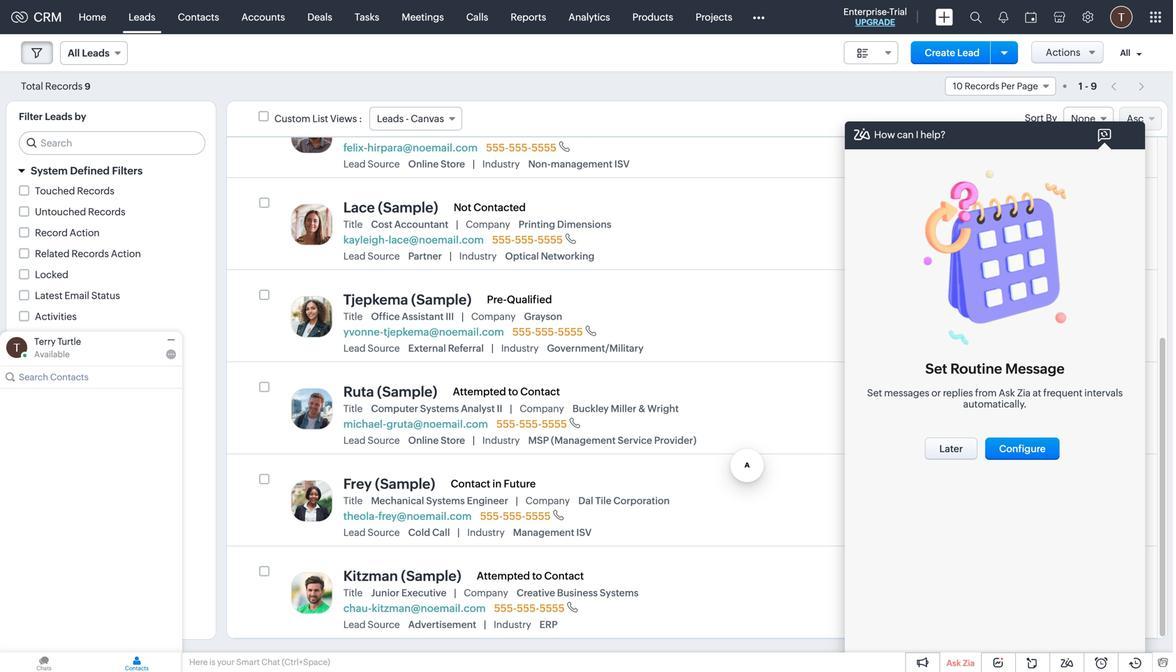 Task type: describe. For each thing, give the bounding box(es) containing it.
lead source for tjepkema
[[344, 343, 400, 354]]

theola-frey@noemail.com
[[344, 511, 472, 523]]

per
[[1002, 81, 1016, 92]]

contacted
[[474, 202, 526, 214]]

555-555-5555 for ruta (sample)
[[497, 419, 567, 431]]

leads for leads this month
[[872, 444, 899, 456]]

hirpara@noemail.com
[[368, 142, 478, 154]]

chau-kitzman@noemail.com
[[344, 603, 486, 615]]

Search text field
[[20, 132, 205, 154]]

all for all leads
[[68, 48, 80, 59]]

custom
[[275, 113, 311, 124]]

systems right business
[[600, 588, 639, 599]]

tjepkema
[[344, 292, 408, 308]]

1 am from the top
[[1048, 136, 1062, 147]]

list
[[313, 113, 328, 124]]

deals for get me the number of deals created in the last week.
[[973, 193, 998, 204]]

2 the from the left
[[1047, 193, 1062, 204]]

records for 10
[[965, 81, 1000, 92]]

show me calls scheduled this week
[[872, 344, 1032, 355]]

5555 for kitzman (sample)
[[540, 603, 565, 615]]

calendar image
[[1026, 12, 1038, 23]]

profile element
[[1103, 0, 1142, 34]]

frey (sample)
[[344, 477, 436, 493]]

or
[[932, 388, 942, 399]]

1 8, from the top
[[988, 136, 996, 147]]

erp
[[540, 620, 558, 631]]

set routine message
[[926, 361, 1065, 377]]

profile image
[[1111, 6, 1133, 28]]

me for number
[[890, 193, 905, 204]]

online store for company
[[409, 435, 465, 446]]

referral
[[448, 343, 484, 354]]

michael-
[[344, 418, 387, 431]]

home
[[79, 12, 106, 23]]

computer systems analyst ii
[[371, 404, 503, 415]]

michael-gruta@noemail.com
[[344, 418, 488, 431]]

0 horizontal spatial last
[[1029, 218, 1045, 229]]

messages
[[885, 388, 930, 399]]

contact for kitzman (sample)
[[545, 570, 584, 583]]

yvonne-tjepkema@noemail.com
[[344, 326, 504, 338]]

07:19 for tjepkema (sample)
[[1022, 321, 1046, 331]]

canvas profile image image for lace (sample)
[[291, 204, 333, 246]]

computer for computer systems analyst i
[[371, 127, 418, 138]]

| for grayson
[[462, 312, 464, 323]]

tile
[[596, 496, 612, 507]]

company for frey (sample)
[[526, 496, 570, 507]]

canvas
[[411, 113, 444, 124]]

ruta (sample) link
[[344, 384, 438, 400]]

1 title from the top
[[344, 127, 363, 138]]

1 vertical spatial zia
[[963, 659, 975, 669]]

junior
[[371, 588, 400, 599]]

| for msp (management service provider)
[[473, 435, 475, 447]]

frey@noemail.com
[[379, 511, 472, 523]]

1 horizontal spatial in
[[1037, 193, 1045, 204]]

canvas image for lace (sample)
[[940, 216, 964, 240]]

1
[[1079, 81, 1083, 92]]

attempted to contact for kitzman (sample)
[[477, 570, 584, 583]]

contacts link
[[167, 0, 230, 34]]

zia inside set messages or replies from ask zia at frequent intervals automatically.
[[1018, 388, 1031, 399]]

to for kitzman (sample)
[[532, 570, 543, 583]]

business
[[557, 588, 598, 599]]

signals element
[[991, 0, 1017, 34]]

routine question image
[[924, 170, 1067, 345]]

ruby anderson mar 8, 2024 07:19 am for ruta (sample)
[[970, 399, 1062, 423]]

number
[[924, 193, 960, 204]]

am for lace (sample)
[[1048, 228, 1062, 239]]

0 vertical spatial last
[[1064, 193, 1080, 204]]

show for show me touched records of deals
[[872, 394, 898, 405]]

qualified
[[507, 294, 552, 306]]

07:19 for ruta (sample)
[[1022, 413, 1046, 423]]

attempted for ruta (sample)
[[453, 386, 506, 398]]

week.
[[1082, 193, 1109, 204]]

theola-
[[344, 511, 379, 523]]

grayson
[[524, 311, 563, 322]]

attempted for kitzman (sample)
[[477, 570, 530, 583]]

1 vertical spatial how
[[904, 184, 925, 195]]

dimensions
[[557, 219, 612, 230]]

mar for tjepkema (sample)
[[970, 321, 986, 331]]

anderson for tjepkema (sample)
[[998, 307, 1047, 319]]

0 horizontal spatial action
[[70, 227, 100, 239]]

lead for tjepkema (sample)
[[344, 343, 366, 354]]

(sample) for ruta (sample)
[[377, 384, 438, 400]]

company for kitzman (sample)
[[464, 588, 509, 599]]

me right ask
[[989, 168, 1004, 179]]

8, for tjepkema (sample)
[[988, 321, 996, 331]]

&
[[639, 404, 646, 415]]

sort by
[[1025, 112, 1058, 124]]

online for company
[[409, 435, 439, 446]]

at
[[1033, 388, 1042, 399]]

upgrade
[[856, 17, 896, 27]]

office
[[371, 311, 400, 322]]

Other Modules field
[[744, 6, 774, 28]]

search element
[[962, 0, 991, 34]]

records for related
[[72, 248, 109, 260]]

1 source from the top
[[368, 159, 400, 170]]

management
[[551, 159, 613, 170]]

by
[[75, 111, 86, 122]]

lace (sample) link
[[344, 200, 439, 216]]

ruta (sample)
[[344, 384, 438, 400]]

related records action
[[35, 248, 141, 260]]

industry for ruta (sample)
[[483, 435, 520, 446]]

title for frey
[[344, 496, 363, 507]]

tasks link
[[344, 0, 391, 34]]

ask inside set messages or replies from ask zia at frequent intervals automatically.
[[999, 388, 1016, 399]]

some
[[872, 168, 899, 179]]

1 vertical spatial ask
[[947, 659, 962, 669]]

Search Contacts text field
[[19, 367, 165, 388]]

size image
[[858, 47, 869, 59]]

title for lace
[[344, 219, 363, 230]]

source for ruta
[[368, 435, 400, 446]]

tasks
[[355, 12, 380, 23]]

assistant
[[402, 311, 444, 322]]

partner
[[409, 251, 442, 262]]

signals image
[[999, 11, 1009, 23]]

system defined filters button
[[6, 159, 216, 183]]

crm link
[[11, 10, 62, 24]]

logo image
[[11, 12, 28, 23]]

available
[[34, 350, 70, 359]]

ask
[[971, 168, 987, 179]]

i for analyst
[[497, 127, 500, 138]]

0 horizontal spatial month
[[919, 444, 949, 456]]

optical
[[505, 251, 539, 262]]

all leads
[[68, 48, 110, 59]]

provider)
[[655, 435, 697, 446]]

lead for frey (sample)
[[344, 527, 366, 539]]

create menu element
[[928, 0, 962, 34]]

notes
[[35, 332, 62, 343]]

defined
[[70, 165, 110, 177]]

scheduled
[[940, 344, 988, 355]]

total
[[21, 81, 43, 92]]

untouched records
[[35, 206, 125, 218]]

industry for lace (sample)
[[460, 251, 497, 262]]

| for erp
[[484, 620, 486, 631]]

Asc field
[[1120, 107, 1163, 131]]

0 vertical spatial deals
[[308, 12, 333, 23]]

filters
[[112, 165, 143, 177]]

industry for frey (sample)
[[467, 527, 505, 539]]

systems for computer systems analyst i
[[420, 127, 459, 138]]

0 horizontal spatial accounts
[[242, 12, 285, 23]]

chats image
[[0, 653, 88, 673]]

systems for computer systems analyst ii
[[420, 404, 459, 415]]

ruby anderson mar 8, 2024 07:19 am for lace (sample)
[[970, 215, 1062, 239]]

terry
[[34, 337, 56, 347]]

industry left non-
[[483, 159, 520, 170]]

8, for ruta (sample)
[[988, 413, 996, 423]]

1 vertical spatial can
[[952, 168, 969, 179]]

tjepkema (sample) link
[[344, 292, 472, 308]]

contacts image
[[93, 653, 181, 673]]

filter for filter by fields
[[31, 381, 56, 393]]

management
[[513, 527, 575, 539]]

cold call
[[409, 527, 450, 539]]

leads for leads
[[129, 12, 156, 23]]

5555 for frey (sample)
[[526, 511, 551, 523]]

kitzman (sample)
[[344, 569, 462, 585]]

yvonne-tjepkema@noemail.com link
[[344, 326, 504, 339]]

record
[[35, 227, 68, 239]]

555-555-5555 for tjepkema (sample)
[[513, 326, 583, 339]]

online store for 555-555-5555
[[409, 159, 465, 170]]

canvas image for ruta (sample)
[[940, 400, 964, 424]]

kayleigh-
[[344, 234, 389, 246]]

anderson for lace (sample)
[[998, 215, 1047, 227]]

am for tjepkema (sample)
[[1048, 321, 1062, 331]]

gruta@noemail.com
[[387, 418, 488, 431]]

set messages or replies from ask zia at frequent intervals automatically.
[[868, 388, 1124, 410]]

555-555-5555 up non-
[[486, 142, 557, 154]]

lead for ruta (sample)
[[344, 435, 366, 446]]

records for touched
[[77, 186, 114, 197]]

1 horizontal spatial action
[[111, 248, 141, 260]]

creative business systems
[[517, 588, 639, 599]]

online for 555-555-5555
[[409, 159, 439, 170]]

get me the number of deals created in the last week.
[[872, 193, 1109, 204]]

0 vertical spatial created
[[1000, 193, 1035, 204]]

msp
[[529, 435, 549, 446]]

mar for ruta (sample)
[[970, 413, 986, 423]]

9 for 1 - 9
[[1091, 81, 1098, 92]]

computer for computer systems analyst ii
[[371, 404, 418, 415]]

leads created today
[[872, 243, 964, 254]]

lead for lace (sample)
[[344, 251, 366, 262]]

lead source for lace
[[344, 251, 400, 262]]

smart
[[236, 658, 260, 668]]

analyst for ii
[[461, 404, 495, 415]]

dal tile corporation
[[579, 496, 670, 507]]

1 vertical spatial contact
[[451, 478, 491, 490]]

| for management isv
[[458, 528, 460, 539]]

- for 1
[[1086, 81, 1089, 92]]

ruby for lace (sample)
[[970, 215, 996, 227]]



Task type: vqa. For each thing, say whether or not it's contained in the screenshot.
2nd option from the bottom
no



Task type: locate. For each thing, give the bounding box(es) containing it.
filter inside dropdown button
[[31, 381, 56, 393]]

msp (management service provider)
[[529, 435, 697, 446]]

0 vertical spatial month
[[1047, 218, 1077, 229]]

1 show from the top
[[872, 344, 898, 355]]

4 source from the top
[[368, 435, 400, 446]]

create lead
[[925, 47, 980, 58]]

|
[[473, 159, 475, 170], [456, 219, 458, 230], [450, 251, 452, 262], [462, 312, 464, 323], [492, 343, 494, 354], [510, 404, 512, 415], [473, 435, 475, 447], [516, 496, 518, 507], [458, 528, 460, 539], [455, 588, 456, 599], [484, 620, 486, 631]]

mar for lace (sample)
[[970, 228, 986, 239]]

2 computer from the top
[[371, 404, 418, 415]]

2 analyst from the top
[[461, 404, 495, 415]]

1 horizontal spatial -
[[1086, 81, 1089, 92]]

1 vertical spatial -
[[406, 113, 409, 124]]

1 vertical spatial ruby anderson mar 8, 2024 07:19 am
[[970, 307, 1062, 331]]

kayleigh-lace@noemail.com
[[344, 234, 484, 246]]

0 horizontal spatial by
[[59, 381, 71, 393]]

last down get me the number of deals created in the last week.
[[1029, 218, 1045, 229]]

networking
[[541, 251, 595, 262]]

9 inside total records 9
[[85, 81, 91, 92]]

0 horizontal spatial ask
[[947, 659, 962, 669]]

deals for show me touched records of deals
[[1005, 394, 1029, 405]]

lead down theola- at the bottom of page
[[344, 527, 366, 539]]

industry for kitzman (sample)
[[494, 620, 531, 631]]

1 2024 from the top
[[998, 136, 1021, 147]]

ruby for ruta (sample)
[[970, 399, 996, 412]]

action up status
[[111, 248, 141, 260]]

0 horizontal spatial this
[[901, 444, 917, 456]]

5555 for lace (sample)
[[538, 234, 563, 246]]

company down pre-
[[472, 311, 516, 322]]

1 vertical spatial action
[[111, 248, 141, 260]]

8, up set routine message
[[988, 321, 996, 331]]

8, up you?
[[988, 136, 996, 147]]

2 vertical spatial how
[[872, 218, 893, 229]]

3 title from the top
[[344, 311, 363, 322]]

cold
[[409, 527, 431, 539]]

3 source from the top
[[368, 343, 400, 354]]

how for can
[[875, 129, 896, 140]]

source for frey
[[368, 527, 400, 539]]

5 lead source from the top
[[344, 527, 400, 539]]

mar up ask
[[970, 136, 986, 147]]

accounts link
[[230, 0, 296, 34]]

5 source from the top
[[368, 527, 400, 539]]

2 2024 from the top
[[998, 228, 1021, 239]]

4 lead source from the top
[[344, 435, 400, 446]]

pre-
[[487, 294, 507, 306]]

ask zia
[[947, 659, 975, 669]]

1 vertical spatial by
[[59, 381, 71, 393]]

6 title from the top
[[344, 588, 363, 599]]

1 vertical spatial last
[[1029, 218, 1045, 229]]

trial
[[890, 7, 908, 17]]

deals right help
[[973, 193, 998, 204]]

leads for leads - canvas
[[377, 113, 404, 124]]

- left canvas
[[406, 113, 409, 124]]

0 vertical spatial in
[[1037, 193, 1045, 204]]

3 ruby from the top
[[970, 399, 996, 412]]

title up chau-
[[344, 588, 363, 599]]

2 anderson from the top
[[998, 307, 1047, 319]]

2 mar from the top
[[970, 228, 986, 239]]

external
[[409, 343, 446, 354]]

calls
[[467, 12, 489, 23], [916, 344, 938, 355]]

1 online store from the top
[[409, 159, 465, 170]]

tjepkema@noemail.com
[[384, 326, 504, 338]]

1 horizontal spatial isv
[[615, 159, 630, 170]]

| for non-management isv
[[473, 159, 475, 170]]

accounts
[[242, 12, 285, 23], [922, 218, 966, 229]]

pre-qualified
[[487, 294, 552, 306]]

1 vertical spatial filter
[[31, 381, 56, 393]]

this up set routine message
[[990, 344, 1006, 355]]

store
[[441, 159, 465, 170], [441, 435, 465, 446]]

3 mar from the top
[[970, 321, 986, 331]]

1 vertical spatial canvas image
[[940, 308, 964, 332]]

contact for ruta (sample)
[[521, 386, 560, 398]]

ruby anderson mar 8, 2024 07:19 am down 'at'
[[970, 399, 1062, 423]]

leads inside field
[[82, 48, 110, 59]]

9 for total records 9
[[85, 81, 91, 92]]

lead inside create lead button
[[958, 47, 980, 58]]

- right 1
[[1086, 81, 1089, 92]]

1 horizontal spatial meetings
[[922, 369, 964, 380]]

2 8, from the top
[[988, 228, 996, 239]]

07:19 down 'at'
[[1022, 413, 1046, 423]]

2024 for tjepkema (sample)
[[998, 321, 1021, 331]]

leads link
[[117, 0, 167, 34]]

0 vertical spatial accounts
[[242, 12, 285, 23]]

2 vertical spatial contact
[[545, 570, 584, 583]]

2024 for ruta (sample)
[[998, 413, 1021, 423]]

5 title from the top
[[344, 496, 363, 507]]

2 vertical spatial ruby anderson mar 8, 2024 07:19 am
[[970, 399, 1062, 423]]

canvas profile image image for frey (sample)
[[291, 481, 333, 523]]

lead source down chau-
[[344, 620, 400, 631]]

1 vertical spatial month
[[919, 444, 949, 456]]

4 canvas profile image image from the top
[[291, 481, 333, 523]]

analyst left ii
[[461, 404, 495, 415]]

0 vertical spatial how
[[875, 129, 896, 140]]

0 vertical spatial online store
[[409, 159, 465, 170]]

title down ruta
[[344, 404, 363, 415]]

source for tjepkema
[[368, 343, 400, 354]]

asc
[[1128, 113, 1144, 124]]

how many accounts were created last month
[[872, 218, 1077, 229]]

1 ruby anderson mar 8, 2024 07:19 am from the top
[[970, 215, 1062, 239]]

canvas profile image image
[[291, 204, 333, 246], [291, 296, 333, 338], [291, 389, 333, 430], [291, 481, 333, 523], [291, 573, 333, 615]]

systems down canvas
[[420, 127, 459, 138]]

accounts left deals link
[[242, 12, 285, 23]]

last
[[1064, 193, 1080, 204], [1029, 218, 1045, 229]]

(sample)
[[378, 200, 439, 216], [411, 292, 472, 308], [377, 384, 438, 400], [375, 477, 436, 493], [401, 569, 462, 585]]

felix-
[[344, 142, 368, 154]]

canvas image down replies
[[940, 400, 964, 424]]

canvas profile image image left lace at the top left of the page
[[291, 204, 333, 246]]

1 horizontal spatial i
[[916, 129, 919, 140]]

(sample) for tjepkema (sample)
[[411, 292, 472, 308]]

title for ruta
[[344, 404, 363, 415]]

1 vertical spatial in
[[493, 478, 502, 490]]

07:19 for lace (sample)
[[1022, 228, 1046, 239]]

mar up scheduled
[[970, 321, 986, 331]]

0 horizontal spatial to
[[509, 386, 519, 398]]

company for lace (sample)
[[466, 219, 511, 230]]

views
[[330, 113, 357, 124]]

2 canvas profile image image from the top
[[291, 296, 333, 338]]

create
[[925, 47, 956, 58]]

mar down records
[[970, 413, 986, 423]]

0 vertical spatial store
[[441, 159, 465, 170]]

systems up 'gruta@noemail.com'
[[420, 404, 459, 415]]

0 vertical spatial show
[[872, 344, 898, 355]]

0 vertical spatial attempted
[[453, 386, 506, 398]]

contact up business
[[545, 570, 584, 583]]

canvas image for tjepkema (sample)
[[940, 308, 964, 332]]

1 online from the top
[[409, 159, 439, 170]]

5555 up optical networking
[[538, 234, 563, 246]]

source down felix-hirpara@noemail.com link at the left top of the page
[[368, 159, 400, 170]]

analyst for i
[[461, 127, 495, 138]]

4 07:19 from the top
[[1022, 413, 1046, 423]]

records inside 10 records per page field
[[965, 81, 1000, 92]]

records down defined
[[77, 186, 114, 197]]

lead down kayleigh-
[[344, 251, 366, 262]]

junior executive
[[371, 588, 447, 599]]

| up the kitzman@noemail.com
[[455, 588, 456, 599]]

attempted to contact
[[453, 386, 560, 398], [477, 570, 584, 583]]

industry down the engineer in the left of the page
[[467, 527, 505, 539]]

accounts down number
[[922, 218, 966, 229]]

chapman
[[570, 127, 615, 138]]

2 vertical spatial ruby
[[970, 399, 996, 412]]

| for buckley miller & wright
[[510, 404, 512, 415]]

0 vertical spatial set
[[926, 361, 948, 377]]

0 vertical spatial canvas image
[[940, 216, 964, 240]]

1 vertical spatial store
[[441, 435, 465, 446]]

| for dal tile corporation
[[516, 496, 518, 507]]

2 07:19 from the top
[[1022, 228, 1046, 239]]

company for ruta (sample)
[[520, 404, 564, 415]]

0 vertical spatial meetings
[[402, 12, 444, 23]]

4 mar from the top
[[970, 413, 986, 423]]

by left fields
[[59, 381, 71, 393]]

2 vertical spatial anderson
[[998, 399, 1047, 412]]

home link
[[67, 0, 117, 34]]

3 am from the top
[[1048, 321, 1062, 331]]

you?
[[975, 184, 997, 195]]

from
[[976, 388, 997, 399]]

3 8, from the top
[[988, 321, 996, 331]]

navigation
[[1105, 76, 1153, 96]]

0 horizontal spatial the
[[907, 193, 922, 204]]

touched
[[916, 394, 955, 405]]

industry left optical on the left top of page
[[460, 251, 497, 262]]

touched records
[[35, 186, 114, 197]]

canvas image up today on the right top of the page
[[940, 216, 964, 240]]

to for ruta (sample)
[[509, 386, 519, 398]]

2 online store from the top
[[409, 435, 465, 446]]

search image
[[971, 11, 982, 23]]

leads right :
[[377, 113, 404, 124]]

5555 for tjepkema (sample)
[[558, 326, 583, 339]]

(sample) for frey (sample)
[[375, 477, 436, 493]]

system defined filters
[[31, 165, 143, 177]]

1 vertical spatial calls
[[916, 344, 938, 355]]

6 lead source from the top
[[344, 620, 400, 631]]

1 horizontal spatial set
[[926, 361, 948, 377]]

the right hi,
[[907, 193, 922, 204]]

5 canvas profile image image from the top
[[291, 573, 333, 615]]

1 mar from the top
[[970, 136, 986, 147]]

(sample) up iii
[[411, 292, 472, 308]]

2 title from the top
[[344, 219, 363, 230]]

1 horizontal spatial zia
[[1018, 388, 1031, 399]]

3 anderson from the top
[[998, 399, 1047, 412]]

filter for filter leads by
[[19, 111, 43, 122]]

automatically.
[[964, 399, 1027, 410]]

:
[[359, 113, 362, 124]]

canvas profile image image for ruta (sample)
[[291, 389, 333, 430]]

555-555-5555 for lace (sample)
[[493, 234, 563, 246]]

1 horizontal spatial can
[[952, 168, 969, 179]]

kitzman (sample) link
[[344, 569, 462, 585]]

ruby anderson mar 8, 2024 07:19 am up week
[[970, 307, 1062, 331]]

leads down home link
[[82, 48, 110, 59]]

| for printing dimensions
[[456, 219, 458, 230]]

1 horizontal spatial month
[[1047, 218, 1077, 229]]

0 vertical spatial this
[[990, 344, 1006, 355]]

store down 'gruta@noemail.com'
[[441, 435, 465, 446]]

theola-frey@noemail.com link
[[344, 511, 472, 523]]

the left the week.
[[1047, 193, 1062, 204]]

10 Records Per Page field
[[946, 77, 1057, 96]]

All Leads field
[[60, 41, 128, 65]]

1 horizontal spatial accounts
[[922, 218, 966, 229]]

leads for leads created today
[[872, 243, 899, 254]]

1 vertical spatial isv
[[577, 527, 592, 539]]

isv right management
[[615, 159, 630, 170]]

attempted up ii
[[453, 386, 506, 398]]

tjepkema (sample)
[[344, 292, 472, 308]]

analyst
[[461, 127, 495, 138], [461, 404, 495, 415]]

felix-hirpara@noemail.com
[[344, 142, 478, 154]]

analytics link
[[558, 0, 622, 34]]

not
[[454, 202, 472, 214]]

0 vertical spatial can
[[898, 129, 914, 140]]

computer down the leads - canvas
[[371, 127, 418, 138]]

0 vertical spatial isv
[[615, 159, 630, 170]]

in up the engineer in the left of the page
[[493, 478, 502, 490]]

2 am from the top
[[1048, 228, 1062, 239]]

2 vertical spatial deals
[[1005, 394, 1029, 405]]

| down lace@noemail.com
[[450, 251, 452, 262]]

source for lace
[[368, 251, 400, 262]]

1 horizontal spatial by
[[1046, 112, 1058, 124]]

meetings left calls link
[[402, 12, 444, 23]]

1 canvas image from the top
[[940, 216, 964, 240]]

5555 for ruta (sample)
[[542, 419, 567, 431]]

how down things
[[904, 184, 925, 195]]

computer down ruta (sample)
[[371, 404, 418, 415]]

things
[[901, 168, 930, 179]]

1 store from the top
[[441, 159, 465, 170]]

some things you can ask me
[[872, 168, 1004, 179]]

is
[[210, 658, 216, 668]]

0 vertical spatial calls
[[467, 12, 489, 23]]

title up the felix-
[[344, 127, 363, 138]]

0 vertical spatial action
[[70, 227, 100, 239]]

frey
[[344, 477, 372, 493]]

am for ruta (sample)
[[1048, 413, 1062, 423]]

0 horizontal spatial zia
[[963, 659, 975, 669]]

ruby anderson mar 8, 2024 07:19 am for tjepkema (sample)
[[970, 307, 1062, 331]]

2 show from the top
[[872, 394, 898, 405]]

projects link
[[685, 0, 744, 34]]

1 horizontal spatial last
[[1064, 193, 1080, 204]]

555-
[[486, 142, 509, 154], [509, 142, 532, 154], [493, 234, 515, 246], [515, 234, 538, 246], [513, 326, 536, 339], [536, 326, 558, 339], [497, 419, 519, 431], [519, 419, 542, 431], [480, 511, 503, 523], [503, 511, 526, 523], [494, 603, 517, 615], [517, 603, 540, 615]]

records for untouched
[[88, 206, 125, 218]]

deals left tasks link on the left top of the page
[[308, 12, 333, 23]]

6 source from the top
[[368, 620, 400, 631]]

0 vertical spatial computer
[[371, 127, 418, 138]]

create menu image
[[936, 9, 954, 26]]

None field
[[844, 41, 899, 64]]

me right get on the top right of page
[[890, 193, 905, 204]]

zia
[[1018, 388, 1031, 399], [963, 659, 975, 669]]

| for government/military
[[492, 343, 494, 354]]

filter by fields
[[31, 381, 103, 393]]

1 07:19 from the top
[[1022, 136, 1046, 147]]

- inside leads - canvas field
[[406, 113, 409, 124]]

3 canvas profile image image from the top
[[291, 389, 333, 430]]

attempted up creative
[[477, 570, 530, 583]]

miller
[[611, 404, 637, 415]]

0 vertical spatial zia
[[1018, 388, 1031, 399]]

products
[[633, 12, 674, 23]]

records right total
[[45, 81, 83, 92]]

0 horizontal spatial i
[[497, 127, 500, 138]]

of left you?
[[962, 193, 971, 204]]

dal
[[579, 496, 594, 507]]

| down 'gruta@noemail.com'
[[473, 435, 475, 447]]

1 anderson from the top
[[998, 215, 1047, 227]]

1 horizontal spatial calls
[[916, 344, 938, 355]]

computer systems analyst i
[[371, 127, 500, 138]]

here is your smart chat (ctrl+space)
[[189, 658, 330, 668]]

upcoming
[[872, 369, 920, 380]]

hi, how may i help you?
[[889, 184, 997, 195]]

week
[[1008, 344, 1032, 355]]

555-555-5555 for kitzman (sample)
[[494, 603, 565, 615]]

lead source down the felix-
[[344, 159, 400, 170]]

1 horizontal spatial the
[[1047, 193, 1062, 204]]

1 vertical spatial anderson
[[998, 307, 1047, 319]]

0 horizontal spatial in
[[493, 478, 502, 490]]

advertisement
[[409, 620, 477, 631]]

sort
[[1025, 112, 1045, 124]]

meetings link
[[391, 0, 455, 34]]

0 vertical spatial filter
[[19, 111, 43, 122]]

1 analyst from the top
[[461, 127, 495, 138]]

2 lead source from the top
[[344, 251, 400, 262]]

me for records
[[900, 394, 914, 405]]

0 horizontal spatial can
[[898, 129, 914, 140]]

1 horizontal spatial all
[[1121, 48, 1131, 58]]

created right were
[[992, 218, 1027, 229]]

(sample) up michael-gruta@noemail.com
[[377, 384, 438, 400]]

2 ruby from the top
[[970, 307, 996, 319]]

management isv
[[513, 527, 592, 539]]

attempted to contact for ruta (sample)
[[453, 386, 560, 398]]

set for set messages or replies from ask zia at frequent intervals automatically.
[[868, 388, 883, 399]]

how left the many
[[872, 218, 893, 229]]

2 vertical spatial canvas image
[[940, 400, 964, 424]]

how can i help?
[[875, 129, 946, 140]]

0 vertical spatial ruby
[[970, 215, 996, 227]]

0 vertical spatial online
[[409, 159, 439, 170]]

wright
[[648, 404, 679, 415]]

creative
[[517, 588, 556, 599]]

None field
[[1064, 107, 1114, 131]]

me down "upcoming"
[[900, 394, 914, 405]]

yvonne-
[[344, 326, 384, 338]]

source down yvonne-
[[368, 343, 400, 354]]

4 8, from the top
[[988, 413, 996, 423]]

3 07:19 from the top
[[1022, 321, 1046, 331]]

get
[[872, 193, 888, 204]]

3 canvas image from the top
[[940, 400, 964, 424]]

1 vertical spatial online
[[409, 435, 439, 446]]

0 vertical spatial by
[[1046, 112, 1058, 124]]

none
[[1072, 113, 1096, 124]]

canvas image up show me calls scheduled this week
[[940, 308, 964, 332]]

lead source for ruta
[[344, 435, 400, 446]]

0 horizontal spatial set
[[868, 388, 883, 399]]

(sample) up cost accountant
[[378, 200, 439, 216]]

4 2024 from the top
[[998, 413, 1021, 423]]

0 horizontal spatial isv
[[577, 527, 592, 539]]

online store down hirpara@noemail.com
[[409, 159, 465, 170]]

2 store from the top
[[441, 435, 465, 446]]

(management
[[551, 435, 616, 446]]

records down record action on the left of page
[[72, 248, 109, 260]]

lead down yvonne-
[[344, 343, 366, 354]]

0 horizontal spatial calls
[[467, 12, 489, 23]]

2 horizontal spatial i
[[948, 184, 951, 195]]

4 title from the top
[[344, 404, 363, 415]]

title for kitzman
[[344, 588, 363, 599]]

set
[[926, 361, 948, 377], [868, 388, 883, 399]]

set down "upcoming"
[[868, 388, 883, 399]]

set inside set messages or replies from ask zia at frequent intervals automatically.
[[868, 388, 883, 399]]

5555 up management
[[526, 511, 551, 523]]

1 lead source from the top
[[344, 159, 400, 170]]

1 horizontal spatial to
[[532, 570, 543, 583]]

1 vertical spatial analyst
[[461, 404, 495, 415]]

canvas profile image image left yvonne-
[[291, 296, 333, 338]]

0 vertical spatial contact
[[521, 386, 560, 398]]

1 horizontal spatial ask
[[999, 388, 1016, 399]]

2024 for lace (sample)
[[998, 228, 1021, 239]]

3 lead source from the top
[[344, 343, 400, 354]]

3 2024 from the top
[[998, 321, 1021, 331]]

set for set routine message
[[926, 361, 948, 377]]

07:19 down sort
[[1022, 136, 1046, 147]]

5555 up non-
[[532, 142, 557, 154]]

replies
[[944, 388, 974, 399]]

by for filter
[[59, 381, 71, 393]]

1 horizontal spatial this
[[990, 344, 1006, 355]]

store for 555-555-5555
[[441, 159, 465, 170]]

lead down the michael-
[[344, 435, 366, 446]]

of
[[962, 193, 971, 204], [993, 394, 1003, 405]]

of right records
[[993, 394, 1003, 405]]

Leads - Canvas field
[[369, 107, 463, 131]]

canvas profile image image left frey
[[291, 481, 333, 523]]

(sample) for lace (sample)
[[378, 200, 439, 216]]

1 vertical spatial show
[[872, 394, 898, 405]]

0 vertical spatial attempted to contact
[[453, 386, 560, 398]]

| right referral
[[492, 343, 494, 354]]

help
[[953, 184, 973, 195]]

1 the from the left
[[907, 193, 922, 204]]

mar 8, 2024 07:19 am
[[970, 136, 1062, 147]]

system
[[31, 165, 68, 177]]

1 vertical spatial this
[[901, 444, 917, 456]]

me for scheduled
[[900, 344, 914, 355]]

9 up "by"
[[85, 81, 91, 92]]

2 ruby anderson mar 8, 2024 07:19 am from the top
[[970, 307, 1062, 331]]

2 source from the top
[[368, 251, 400, 262]]

buckley
[[573, 404, 609, 415]]

corporation
[[614, 496, 670, 507]]

store for company
[[441, 435, 465, 446]]

can left 'help?'
[[898, 129, 914, 140]]

9 right 1
[[1091, 81, 1098, 92]]

all down profile icon
[[1121, 48, 1131, 58]]

ruby up scheduled
[[970, 307, 996, 319]]

source down theola- at the bottom of page
[[368, 527, 400, 539]]

how up "some" at the top right of page
[[875, 129, 896, 140]]

0 horizontal spatial 9
[[85, 81, 91, 92]]

1 vertical spatial attempted to contact
[[477, 570, 584, 583]]

2 vertical spatial created
[[901, 243, 936, 254]]

i for may
[[948, 184, 951, 195]]

canvas profile image image for tjepkema (sample)
[[291, 296, 333, 338]]

| down future on the left bottom
[[516, 496, 518, 507]]

show for show me calls scheduled this week
[[872, 344, 898, 355]]

lead source for kitzman
[[344, 620, 400, 631]]

leads inside field
[[377, 113, 404, 124]]

all inside field
[[68, 48, 80, 59]]

ruby down get me the number of deals created in the last week.
[[970, 215, 996, 227]]

industry for tjepkema (sample)
[[501, 343, 539, 354]]

were
[[968, 218, 990, 229]]

of for records
[[993, 394, 1003, 405]]

(sample) up mechanical
[[375, 477, 436, 493]]

2 online from the top
[[409, 435, 439, 446]]

3 ruby anderson mar 8, 2024 07:19 am from the top
[[970, 399, 1062, 423]]

1 vertical spatial set
[[868, 388, 883, 399]]

lead down the felix-
[[344, 159, 366, 170]]

0 vertical spatial analyst
[[461, 127, 495, 138]]

| for creative business systems
[[455, 588, 456, 599]]

0 vertical spatial ruby anderson mar 8, 2024 07:19 am
[[970, 215, 1062, 239]]

company left creative
[[464, 588, 509, 599]]

0 horizontal spatial deals
[[308, 12, 333, 23]]

show down "upcoming"
[[872, 394, 898, 405]]

in
[[1037, 193, 1045, 204], [493, 478, 502, 490]]

online store down 'gruta@noemail.com'
[[409, 435, 465, 446]]

canvas profile image image for kitzman (sample)
[[291, 573, 333, 615]]

company up non-
[[517, 127, 562, 138]]

2 canvas image from the top
[[940, 308, 964, 332]]

0 horizontal spatial -
[[406, 113, 409, 124]]

1 vertical spatial created
[[992, 218, 1027, 229]]

your
[[217, 658, 235, 668]]

8,
[[988, 136, 996, 147], [988, 228, 996, 239], [988, 321, 996, 331], [988, 413, 996, 423]]

anderson for ruta (sample)
[[998, 399, 1047, 412]]

executive
[[402, 588, 447, 599]]

created down the many
[[901, 243, 936, 254]]

how
[[875, 129, 896, 140], [904, 184, 925, 195], [872, 218, 893, 229]]

all for all
[[1121, 48, 1131, 58]]

555-555-5555 for frey (sample)
[[480, 511, 551, 523]]

1 ruby from the top
[[970, 215, 996, 227]]

canvas image
[[940, 216, 964, 240], [940, 308, 964, 332], [940, 400, 964, 424]]

leads down the many
[[872, 243, 899, 254]]

1 computer from the top
[[371, 127, 418, 138]]

lead for kitzman (sample)
[[344, 620, 366, 631]]

| right call
[[458, 528, 460, 539]]

| for optical networking
[[450, 251, 452, 262]]

canvas profile image image left ruta
[[291, 389, 333, 430]]

leads left "by"
[[45, 111, 72, 122]]

4 am from the top
[[1048, 413, 1062, 423]]

lead down chau-
[[344, 620, 366, 631]]

1 canvas profile image image from the top
[[291, 204, 333, 246]]

by inside dropdown button
[[59, 381, 71, 393]]

8, for lace (sample)
[[988, 228, 996, 239]]

contacts
[[178, 12, 219, 23]]

1 vertical spatial of
[[993, 394, 1003, 405]]

1 vertical spatial deals
[[973, 193, 998, 204]]

1 horizontal spatial deals
[[973, 193, 998, 204]]

555-555-5555 up optical on the left top of page
[[493, 234, 563, 246]]

records right 10
[[965, 81, 1000, 92]]

untouched
[[35, 206, 86, 218]]



